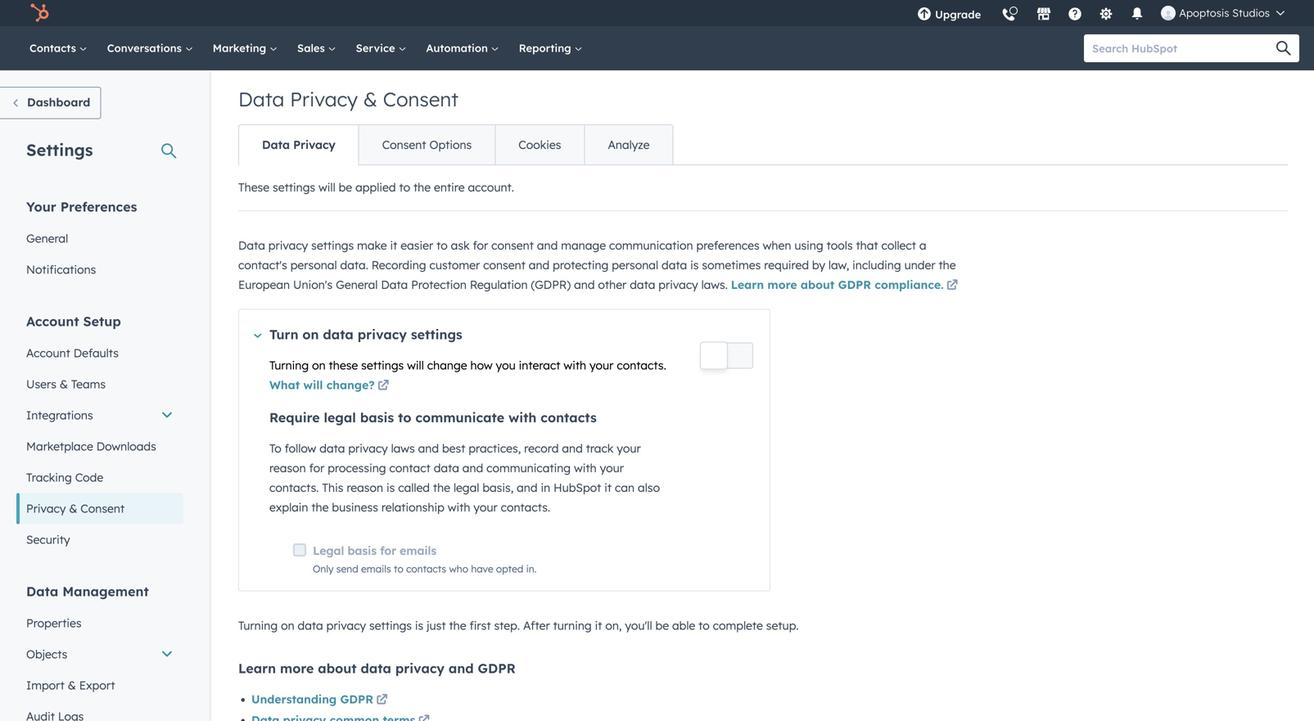 Task type: describe. For each thing, give the bounding box(es) containing it.
0 vertical spatial emails
[[400, 544, 437, 558]]

options
[[430, 138, 472, 152]]

1 vertical spatial contacts.
[[270, 481, 319, 495]]

can
[[615, 481, 635, 495]]

properties
[[26, 616, 82, 631]]

these
[[238, 180, 270, 195]]

integrations
[[26, 408, 93, 423]]

and left track
[[562, 442, 583, 456]]

and up (gdpr)
[[529, 258, 550, 272]]

privacy & consent
[[26, 502, 125, 516]]

account for account setup
[[26, 313, 79, 330]]

and left manage
[[537, 238, 558, 253]]

sales
[[297, 41, 328, 55]]

analyze link
[[584, 125, 673, 165]]

& for teams
[[60, 377, 68, 392]]

calling icon button
[[995, 2, 1023, 26]]

Search HubSpot search field
[[1085, 34, 1285, 62]]

0 horizontal spatial emails
[[361, 563, 391, 575]]

help image
[[1068, 7, 1083, 22]]

code
[[75, 471, 103, 485]]

the down 'this'
[[312, 501, 329, 515]]

interact
[[519, 358, 561, 373]]

that
[[856, 238, 879, 253]]

regulation
[[470, 278, 528, 292]]

settings right these
[[273, 180, 315, 195]]

to up laws
[[398, 410, 412, 426]]

objects
[[26, 648, 67, 662]]

& for consent
[[69, 502, 77, 516]]

on for turning on data privacy settings is just the first step. after turning it on, you'll be able to complete setup.
[[281, 619, 295, 633]]

for inside data privacy settings make it easier to ask for consent and manage communication preferences when using tools that collect a contact's personal data. recording customer consent and protecting personal data is sometimes required by law, including under the european union's general data protection regulation (gdpr) and other data privacy laws.
[[473, 238, 488, 253]]

1 horizontal spatial is
[[415, 619, 424, 633]]

1 vertical spatial basis
[[348, 544, 377, 558]]

contact's
[[238, 258, 287, 272]]

upgrade image
[[918, 7, 932, 22]]

change?
[[327, 378, 375, 392]]

data up processing
[[320, 442, 345, 456]]

cookies link
[[495, 125, 584, 165]]

marketing
[[213, 41, 270, 55]]

entire
[[434, 180, 465, 195]]

data down communication
[[662, 258, 687, 272]]

account.
[[468, 180, 514, 195]]

notifications
[[26, 263, 96, 277]]

send
[[337, 563, 359, 575]]

1 horizontal spatial contacts.
[[501, 501, 551, 515]]

ask
[[451, 238, 470, 253]]

data privacy link
[[239, 125, 359, 165]]

account defaults link
[[16, 338, 183, 369]]

data for data management
[[26, 584, 58, 600]]

data for data privacy & consent
[[238, 87, 285, 111]]

data for data privacy settings make it easier to ask for consent and manage communication preferences when using tools that collect a contact's personal data. recording customer consent and protecting personal data is sometimes required by law, including under the european union's general data protection regulation (gdpr) and other data privacy laws.
[[238, 238, 265, 253]]

turning on data privacy settings is just the first step. after turning it on, you'll be able to complete setup.
[[238, 619, 799, 633]]

marketplace downloads
[[26, 439, 156, 454]]

1 horizontal spatial reason
[[347, 481, 383, 495]]

in.
[[526, 563, 537, 575]]

menu containing apoptosis studios
[[908, 0, 1295, 32]]

and down protecting
[[574, 278, 595, 292]]

privacy inside privacy & consent link
[[26, 502, 66, 516]]

turning for turning on these settings will change how you interact with your contacts.
[[270, 358, 309, 373]]

consent options
[[382, 138, 472, 152]]

management
[[62, 584, 149, 600]]

turning
[[553, 619, 592, 633]]

change
[[427, 358, 467, 373]]

marketplaces image
[[1037, 7, 1052, 22]]

import
[[26, 679, 65, 693]]

your preferences
[[26, 199, 137, 215]]

data for data privacy
[[262, 138, 290, 152]]

legal
[[313, 544, 344, 558]]

marketplace downloads link
[[16, 431, 183, 462]]

these settings will be applied to the entire account.
[[238, 180, 514, 195]]

make
[[357, 238, 387, 253]]

about for gdpr
[[801, 278, 835, 292]]

you'll
[[625, 619, 653, 633]]

account defaults
[[26, 346, 119, 360]]

conversations link
[[97, 26, 203, 70]]

0 vertical spatial consent
[[492, 238, 534, 253]]

downloads
[[96, 439, 156, 454]]

0 vertical spatial basis
[[360, 410, 394, 426]]

marketplace
[[26, 439, 93, 454]]

basis,
[[483, 481, 514, 495]]

turning on these settings will change how you interact with your contacts.
[[270, 358, 667, 373]]

conversations
[[107, 41, 185, 55]]

tracking
[[26, 471, 72, 485]]

laws.
[[702, 278, 728, 292]]

navigation containing data privacy
[[238, 125, 674, 165]]

tara schultz image
[[1162, 6, 1177, 20]]

by
[[813, 258, 826, 272]]

import & export link
[[16, 670, 183, 702]]

more for learn more about gdpr compliance.
[[768, 278, 798, 292]]

only
[[313, 563, 334, 575]]

calling icon image
[[1002, 8, 1017, 23]]

opted
[[496, 563, 524, 575]]

and left best
[[418, 442, 439, 456]]

privacy down just
[[396, 661, 445, 677]]

setup
[[83, 313, 121, 330]]

only send emails to contacts who have opted in.
[[313, 563, 537, 575]]

0 vertical spatial contacts.
[[617, 358, 667, 373]]

using
[[795, 238, 824, 253]]

your preferences element
[[16, 198, 183, 285]]

general link
[[16, 223, 183, 254]]

link opens in a new window image for learn more about gdpr compliance.
[[947, 281, 959, 292]]

& for export
[[68, 679, 76, 693]]

0 vertical spatial consent
[[383, 87, 459, 111]]

automation link
[[416, 26, 509, 70]]

it inside data privacy settings make it easier to ask for consent and manage communication preferences when using tools that collect a contact's personal data. recording customer consent and protecting personal data is sometimes required by law, including under the european union's general data protection regulation (gdpr) and other data privacy laws.
[[390, 238, 398, 253]]

to right able
[[699, 619, 710, 633]]

apoptosis studios
[[1180, 6, 1271, 20]]

account setup element
[[16, 313, 183, 556]]

1 personal from the left
[[291, 258, 337, 272]]

what will change?
[[270, 378, 375, 392]]

this
[[322, 481, 344, 495]]

data right the other
[[630, 278, 656, 292]]

privacy for data privacy
[[293, 138, 336, 152]]

setup.
[[767, 619, 799, 633]]

is inside the to follow data privacy laws and best practices, record and track your reason for processing contact data and communicating with your contacts. this reason is called the legal basis, and in hubspot it can also explain the business relationship with your contacts.
[[387, 481, 395, 495]]

consent options link
[[359, 125, 495, 165]]

with right relationship
[[448, 501, 471, 515]]

2 horizontal spatial gdpr
[[838, 278, 872, 292]]

you
[[496, 358, 516, 373]]

general inside your preferences element
[[26, 231, 68, 246]]

settings up learn more about data privacy and gdpr on the bottom left of page
[[369, 619, 412, 633]]

communicating
[[487, 461, 571, 476]]

who
[[449, 563, 469, 575]]

0 horizontal spatial legal
[[324, 410, 356, 426]]

your down track
[[600, 461, 624, 476]]

(gdpr)
[[531, 278, 571, 292]]

your down basis,
[[474, 501, 498, 515]]

data.
[[340, 258, 369, 272]]

privacy up these
[[358, 326, 407, 343]]

reporting link
[[509, 26, 593, 70]]

0 vertical spatial reason
[[270, 461, 306, 476]]

2 personal from the left
[[612, 258, 659, 272]]

general inside data privacy settings make it easier to ask for consent and manage communication preferences when using tools that collect a contact's personal data. recording customer consent and protecting personal data is sometimes required by law, including under the european union's general data protection regulation (gdpr) and other data privacy laws.
[[336, 278, 378, 292]]

protecting
[[553, 258, 609, 272]]

have
[[471, 563, 494, 575]]

including
[[853, 258, 902, 272]]

how
[[471, 358, 493, 373]]

settings link
[[1090, 0, 1124, 26]]

other
[[598, 278, 627, 292]]

tools
[[827, 238, 853, 253]]

tracking code
[[26, 471, 103, 485]]

require legal basis to communicate with contacts
[[270, 410, 597, 426]]

track
[[586, 442, 614, 456]]

record
[[524, 442, 559, 456]]

the right called
[[433, 481, 451, 495]]

account for account defaults
[[26, 346, 70, 360]]

tracking code link
[[16, 462, 183, 494]]

search image
[[1277, 41, 1292, 56]]

& down 'service'
[[364, 87, 378, 111]]

security
[[26, 533, 70, 547]]

and down best
[[463, 461, 483, 476]]

link opens in a new window image for what will change?
[[378, 381, 389, 392]]

settings down turn on data privacy settings
[[361, 358, 404, 373]]

with up record
[[509, 410, 537, 426]]



Task type: vqa. For each thing, say whether or not it's contained in the screenshot.
Settings icon
yes



Task type: locate. For each thing, give the bounding box(es) containing it.
is left called
[[387, 481, 395, 495]]

on for turning on these settings will change how you interact with your contacts.
[[312, 358, 326, 373]]

contact
[[389, 461, 431, 476]]

2 horizontal spatial is
[[691, 258, 699, 272]]

general down your
[[26, 231, 68, 246]]

0 horizontal spatial contacts
[[406, 563, 447, 575]]

0 vertical spatial privacy
[[290, 87, 358, 111]]

link opens in a new window image inside what will change? link
[[378, 381, 389, 392]]

privacy up processing
[[348, 442, 388, 456]]

turn on data privacy settings
[[270, 326, 463, 343]]

consent left "options"
[[382, 138, 426, 152]]

0 vertical spatial for
[[473, 238, 488, 253]]

collect
[[882, 238, 917, 253]]

2 vertical spatial on
[[281, 619, 295, 633]]

& right users
[[60, 377, 68, 392]]

processing
[[328, 461, 386, 476]]

law,
[[829, 258, 850, 272]]

settings
[[273, 180, 315, 195], [311, 238, 354, 253], [411, 326, 463, 343], [361, 358, 404, 373], [369, 619, 412, 633]]

turning for turning on data privacy settings is just the first step. after turning it on, you'll be able to complete setup.
[[238, 619, 278, 633]]

link opens in a new window image inside learn more about gdpr compliance. link
[[947, 281, 959, 292]]

consent down tracking code link
[[81, 502, 125, 516]]

teams
[[71, 377, 106, 392]]

consent inside navigation
[[382, 138, 426, 152]]

learn more about data privacy and gdpr
[[238, 661, 516, 677]]

will left "applied"
[[319, 180, 336, 195]]

1 vertical spatial more
[[280, 661, 314, 677]]

menu
[[908, 0, 1295, 32]]

1 vertical spatial emails
[[361, 563, 391, 575]]

1 horizontal spatial gdpr
[[478, 661, 516, 677]]

privacy
[[269, 238, 308, 253], [659, 278, 699, 292], [358, 326, 407, 343], [348, 442, 388, 456], [327, 619, 366, 633], [396, 661, 445, 677]]

emails up 'only send emails to contacts who have opted in.'
[[400, 544, 437, 558]]

best
[[442, 442, 466, 456]]

2 vertical spatial will
[[304, 378, 323, 392]]

1 vertical spatial be
[[656, 619, 669, 633]]

hubspot image
[[29, 3, 49, 23]]

1 horizontal spatial it
[[595, 619, 602, 633]]

on up the what will change?
[[312, 358, 326, 373]]

link opens in a new window image inside understanding gdpr link
[[376, 695, 388, 707]]

1 horizontal spatial for
[[380, 544, 397, 558]]

0 horizontal spatial for
[[309, 461, 325, 476]]

users & teams
[[26, 377, 106, 392]]

data management element
[[16, 583, 183, 722]]

preferences
[[60, 199, 137, 215]]

0 horizontal spatial about
[[318, 661, 357, 677]]

is
[[691, 258, 699, 272], [387, 481, 395, 495], [415, 619, 424, 633]]

more down required
[[768, 278, 798, 292]]

2 account from the top
[[26, 346, 70, 360]]

consent up the consent options
[[383, 87, 459, 111]]

0 vertical spatial gdpr
[[838, 278, 872, 292]]

data up contact's
[[238, 238, 265, 253]]

understanding gdpr
[[251, 693, 374, 707]]

more for learn more about data privacy and gdpr
[[280, 661, 314, 677]]

personal down communication
[[612, 258, 659, 272]]

account inside account defaults link
[[26, 346, 70, 360]]

gdpr down learn more about data privacy and gdpr on the bottom left of page
[[340, 693, 374, 707]]

legal
[[324, 410, 356, 426], [454, 481, 480, 495]]

sometimes
[[702, 258, 761, 272]]

data down marketing link
[[238, 87, 285, 111]]

protection
[[411, 278, 467, 292]]

to right "applied"
[[399, 180, 410, 195]]

navigation
[[238, 125, 674, 165]]

on right turn
[[303, 326, 319, 343]]

privacy for data privacy & consent
[[290, 87, 358, 111]]

legal down what will change? link
[[324, 410, 356, 426]]

0 vertical spatial be
[[339, 180, 352, 195]]

0 vertical spatial learn
[[731, 278, 764, 292]]

to inside data privacy settings make it easier to ask for consent and manage communication preferences when using tools that collect a contact's personal data. recording customer consent and protecting personal data is sometimes required by law, including under the european union's general data protection regulation (gdpr) and other data privacy laws.
[[437, 238, 448, 253]]

your
[[590, 358, 614, 373], [617, 442, 641, 456], [600, 461, 624, 476], [474, 501, 498, 515]]

a
[[920, 238, 927, 253]]

&
[[364, 87, 378, 111], [60, 377, 68, 392], [69, 502, 77, 516], [68, 679, 76, 693]]

account up account defaults at the left top
[[26, 313, 79, 330]]

data down recording
[[381, 278, 408, 292]]

explain
[[270, 501, 308, 515]]

the right just
[[449, 619, 467, 633]]

privacy up contact's
[[269, 238, 308, 253]]

settings up change
[[411, 326, 463, 343]]

privacy inside data privacy link
[[293, 138, 336, 152]]

1 vertical spatial on
[[312, 358, 326, 373]]

for up 'only send emails to contacts who have opted in.'
[[380, 544, 397, 558]]

complete
[[713, 619, 763, 633]]

settings inside data privacy settings make it easier to ask for consent and manage communication preferences when using tools that collect a contact's personal data. recording customer consent and protecting personal data is sometimes required by law, including under the european union's general data protection regulation (gdpr) and other data privacy laws.
[[311, 238, 354, 253]]

account up users
[[26, 346, 70, 360]]

& down tracking code at bottom
[[69, 502, 77, 516]]

1 horizontal spatial personal
[[612, 258, 659, 272]]

0 horizontal spatial is
[[387, 481, 395, 495]]

data inside navigation
[[262, 138, 290, 152]]

1 vertical spatial consent
[[483, 258, 526, 272]]

it left "on,"
[[595, 619, 602, 633]]

0 horizontal spatial it
[[390, 238, 398, 253]]

basis up send
[[348, 544, 377, 558]]

learn for learn more about data privacy and gdpr
[[238, 661, 276, 677]]

with
[[564, 358, 587, 373], [509, 410, 537, 426], [574, 461, 597, 476], [448, 501, 471, 515]]

be left "applied"
[[339, 180, 352, 195]]

with right interact
[[564, 358, 587, 373]]

require
[[270, 410, 320, 426]]

& inside data management element
[[68, 679, 76, 693]]

learn more about gdpr compliance. link
[[731, 276, 961, 296]]

reason down the to
[[270, 461, 306, 476]]

contacts up record
[[541, 410, 597, 426]]

1 vertical spatial turning
[[238, 619, 278, 633]]

turn
[[270, 326, 299, 343]]

data down best
[[434, 461, 459, 476]]

and left the in
[[517, 481, 538, 495]]

the right under
[[939, 258, 956, 272]]

these
[[329, 358, 358, 373]]

with up hubspot
[[574, 461, 597, 476]]

to
[[399, 180, 410, 195], [437, 238, 448, 253], [398, 410, 412, 426], [394, 563, 404, 575], [699, 619, 710, 633]]

0 vertical spatial about
[[801, 278, 835, 292]]

gdpr down "step."
[[478, 661, 516, 677]]

more up understanding
[[280, 661, 314, 677]]

1 horizontal spatial about
[[801, 278, 835, 292]]

2 vertical spatial privacy
[[26, 502, 66, 516]]

about
[[801, 278, 835, 292], [318, 661, 357, 677]]

is left just
[[415, 619, 424, 633]]

personal up union's
[[291, 258, 337, 272]]

consent
[[383, 87, 459, 111], [382, 138, 426, 152], [81, 502, 125, 516]]

applied
[[356, 180, 396, 195]]

account
[[26, 313, 79, 330], [26, 346, 70, 360]]

studios
[[1233, 6, 1271, 20]]

privacy up security
[[26, 502, 66, 516]]

1 vertical spatial general
[[336, 278, 378, 292]]

for right ask
[[473, 238, 488, 253]]

1 vertical spatial reason
[[347, 481, 383, 495]]

about for data
[[318, 661, 357, 677]]

notifications image
[[1131, 7, 1145, 22]]

just
[[427, 619, 446, 633]]

privacy down sales link
[[290, 87, 358, 111]]

automation
[[426, 41, 491, 55]]

will
[[319, 180, 336, 195], [407, 358, 424, 373], [304, 378, 323, 392]]

service link
[[346, 26, 416, 70]]

to follow data privacy laws and best practices, record and track your reason for processing contact data and communicating with your contacts. this reason is called the legal basis, and in hubspot it can also explain the business relationship with your contacts.
[[270, 442, 660, 515]]

recording
[[372, 258, 426, 272]]

1 horizontal spatial learn
[[731, 278, 764, 292]]

settings image
[[1100, 7, 1114, 22]]

required
[[765, 258, 809, 272]]

data privacy
[[262, 138, 336, 152]]

0 horizontal spatial personal
[[291, 258, 337, 272]]

data privacy settings make it easier to ask for consent and manage communication preferences when using tools that collect a contact's personal data. recording customer consent and protecting personal data is sometimes required by law, including under the european union's general data protection regulation (gdpr) and other data privacy laws.
[[238, 238, 956, 292]]

understanding gdpr link
[[251, 691, 391, 711]]

2 horizontal spatial for
[[473, 238, 488, 253]]

privacy left laws.
[[659, 278, 699, 292]]

and down first
[[449, 661, 474, 677]]

export
[[79, 679, 115, 693]]

0 horizontal spatial contacts.
[[270, 481, 319, 495]]

more inside learn more about gdpr compliance. link
[[768, 278, 798, 292]]

1 vertical spatial is
[[387, 481, 395, 495]]

1 vertical spatial privacy
[[293, 138, 336, 152]]

reason
[[270, 461, 306, 476], [347, 481, 383, 495]]

on up understanding
[[281, 619, 295, 633]]

learn down sometimes
[[731, 278, 764, 292]]

learn up understanding
[[238, 661, 276, 677]]

2 vertical spatial for
[[380, 544, 397, 558]]

it up recording
[[390, 238, 398, 253]]

is inside data privacy settings make it easier to ask for consent and manage communication preferences when using tools that collect a contact's personal data. recording customer consent and protecting personal data is sometimes required by law, including under the european union's general data protection regulation (gdpr) and other data privacy laws.
[[691, 258, 699, 272]]

privacy up learn more about data privacy and gdpr on the bottom left of page
[[327, 619, 366, 633]]

personal
[[291, 258, 337, 272], [612, 258, 659, 272]]

data up understanding gdpr link
[[361, 661, 392, 677]]

on for turn on data privacy settings
[[303, 326, 319, 343]]

be left able
[[656, 619, 669, 633]]

& left export
[[68, 679, 76, 693]]

your right interact
[[590, 358, 614, 373]]

data management
[[26, 584, 149, 600]]

to down legal basis for emails
[[394, 563, 404, 575]]

1 vertical spatial consent
[[382, 138, 426, 152]]

learn more about gdpr compliance.
[[731, 278, 944, 292]]

the inside data privacy settings make it easier to ask for consent and manage communication preferences when using tools that collect a contact's personal data. recording customer consent and protecting personal data is sometimes required by law, including under the european union's general data protection regulation (gdpr) and other data privacy laws.
[[939, 258, 956, 272]]

0 vertical spatial it
[[390, 238, 398, 253]]

0 vertical spatial is
[[691, 258, 699, 272]]

will left change
[[407, 358, 424, 373]]

customer
[[430, 258, 480, 272]]

2 vertical spatial contacts.
[[501, 501, 551, 515]]

0 vertical spatial turning
[[270, 358, 309, 373]]

link opens in a new window image for understanding gdpr
[[376, 695, 388, 707]]

2 vertical spatial consent
[[81, 502, 125, 516]]

data up these
[[323, 326, 354, 343]]

gdpr down law,
[[838, 278, 872, 292]]

service
[[356, 41, 398, 55]]

the left entire
[[414, 180, 431, 195]]

your right track
[[617, 442, 641, 456]]

0 vertical spatial will
[[319, 180, 336, 195]]

import & export
[[26, 679, 115, 693]]

2 vertical spatial gdpr
[[340, 693, 374, 707]]

2 horizontal spatial it
[[605, 481, 612, 495]]

2 vertical spatial is
[[415, 619, 424, 633]]

contacts
[[541, 410, 597, 426], [406, 563, 447, 575]]

0 vertical spatial general
[[26, 231, 68, 246]]

legal basis for emails
[[313, 544, 437, 558]]

it inside the to follow data privacy laws and best practices, record and track your reason for processing contact data and communicating with your contacts. this reason is called the legal basis, and in hubspot it can also explain the business relationship with your contacts.
[[605, 481, 612, 495]]

0 horizontal spatial learn
[[238, 661, 276, 677]]

0 vertical spatial account
[[26, 313, 79, 330]]

to left ask
[[437, 238, 448, 253]]

1 vertical spatial account
[[26, 346, 70, 360]]

legal inside the to follow data privacy laws and best practices, record and track your reason for processing contact data and communicating with your contacts. this reason is called the legal basis, and in hubspot it can also explain the business relationship with your contacts.
[[454, 481, 480, 495]]

1 horizontal spatial emails
[[400, 544, 437, 558]]

caret image
[[254, 334, 262, 338]]

settings up data. on the left top
[[311, 238, 354, 253]]

1 vertical spatial about
[[318, 661, 357, 677]]

0 horizontal spatial gdpr
[[340, 693, 374, 707]]

for up 'this'
[[309, 461, 325, 476]]

relationship
[[382, 501, 445, 515]]

0 vertical spatial legal
[[324, 410, 356, 426]]

1 horizontal spatial legal
[[454, 481, 480, 495]]

gdpr
[[838, 278, 872, 292], [478, 661, 516, 677], [340, 693, 374, 707]]

able
[[673, 619, 696, 633]]

emails down legal basis for emails
[[361, 563, 391, 575]]

2 vertical spatial it
[[595, 619, 602, 633]]

to
[[270, 442, 282, 456]]

1 vertical spatial will
[[407, 358, 424, 373]]

notifications button
[[1124, 0, 1152, 26]]

1 horizontal spatial more
[[768, 278, 798, 292]]

upgrade
[[936, 8, 982, 21]]

1 account from the top
[[26, 313, 79, 330]]

1 vertical spatial for
[[309, 461, 325, 476]]

0 horizontal spatial be
[[339, 180, 352, 195]]

1 horizontal spatial general
[[336, 278, 378, 292]]

basis up laws
[[360, 410, 394, 426]]

for inside the to follow data privacy laws and best practices, record and track your reason for processing contact data and communicating with your contacts. this reason is called the legal basis, and in hubspot it can also explain the business relationship with your contacts.
[[309, 461, 325, 476]]

users
[[26, 377, 56, 392]]

privacy & consent link
[[16, 494, 183, 525]]

will right what
[[304, 378, 323, 392]]

learn for learn more about gdpr compliance.
[[731, 278, 764, 292]]

1 horizontal spatial be
[[656, 619, 669, 633]]

what will change? link
[[270, 377, 392, 396]]

about up understanding gdpr link
[[318, 661, 357, 677]]

defaults
[[73, 346, 119, 360]]

is left sometimes
[[691, 258, 699, 272]]

0 horizontal spatial general
[[26, 231, 68, 246]]

1 vertical spatial learn
[[238, 661, 276, 677]]

data down "only"
[[298, 619, 323, 633]]

account setup
[[26, 313, 121, 330]]

settings
[[26, 140, 93, 160]]

integrations button
[[16, 400, 183, 431]]

0 vertical spatial contacts
[[541, 410, 597, 426]]

data up these
[[262, 138, 290, 152]]

0 vertical spatial on
[[303, 326, 319, 343]]

apoptosis studios button
[[1152, 0, 1295, 26]]

1 horizontal spatial contacts
[[541, 410, 597, 426]]

it left can
[[605, 481, 612, 495]]

contacts left who
[[406, 563, 447, 575]]

2 horizontal spatial contacts.
[[617, 358, 667, 373]]

notifications link
[[16, 254, 183, 285]]

consent inside the account setup "element"
[[81, 502, 125, 516]]

0 horizontal spatial reason
[[270, 461, 306, 476]]

0 horizontal spatial more
[[280, 661, 314, 677]]

step.
[[494, 619, 520, 633]]

link opens in a new window image
[[947, 281, 959, 292], [378, 377, 389, 396], [378, 381, 389, 392], [376, 691, 388, 711], [376, 695, 388, 707]]

communicate
[[416, 410, 505, 426]]

privacy down data privacy & consent
[[293, 138, 336, 152]]

1 vertical spatial it
[[605, 481, 612, 495]]

reason down processing
[[347, 481, 383, 495]]

link opens in a new window image
[[947, 276, 959, 296], [419, 712, 430, 722], [419, 716, 430, 722]]

1 vertical spatial legal
[[454, 481, 480, 495]]

1 vertical spatial contacts
[[406, 563, 447, 575]]

1 vertical spatial gdpr
[[478, 661, 516, 677]]

0 vertical spatial more
[[768, 278, 798, 292]]

users & teams link
[[16, 369, 183, 400]]

data up properties in the left of the page
[[26, 584, 58, 600]]

first
[[470, 619, 491, 633]]

sales link
[[288, 26, 346, 70]]

legal left basis,
[[454, 481, 480, 495]]

general down data. on the left top
[[336, 278, 378, 292]]

privacy inside the to follow data privacy laws and best practices, record and track your reason for processing contact data and communicating with your contacts. this reason is called the legal basis, and in hubspot it can also explain the business relationship with your contacts.
[[348, 442, 388, 456]]

union's
[[293, 278, 333, 292]]

your
[[26, 199, 56, 215]]



